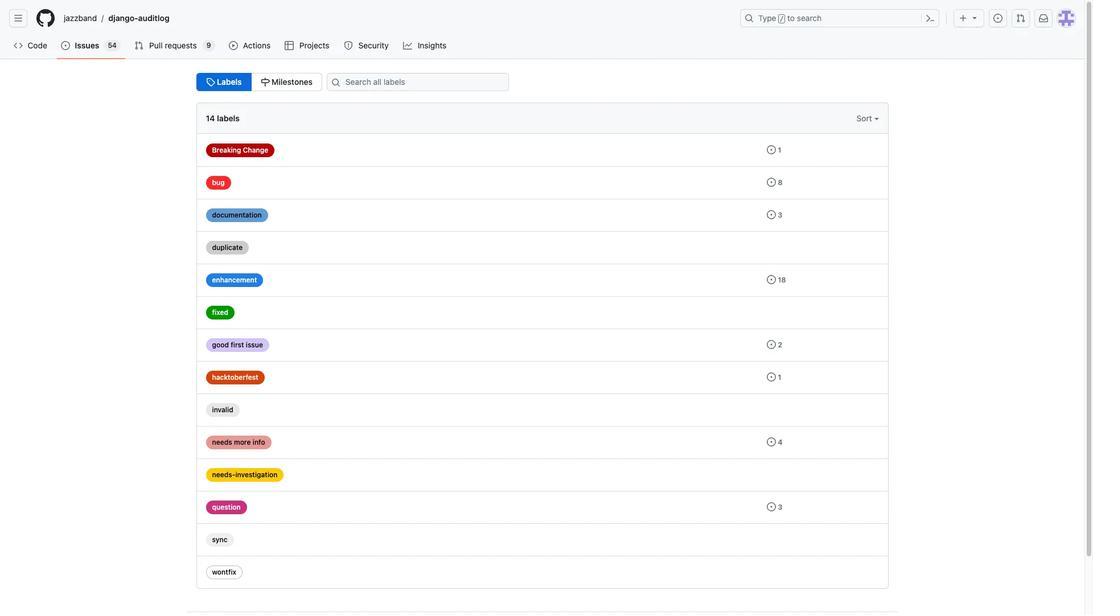 Task type: locate. For each thing, give the bounding box(es) containing it.
issue opened image for 4
[[767, 437, 776, 446]]

1 vertical spatial 3 link
[[767, 502, 783, 511]]

bug
[[212, 178, 225, 187]]

list
[[59, 9, 733, 27]]

1 1 from the top
[[778, 146, 782, 154]]

/
[[101, 13, 104, 23], [780, 15, 784, 23]]

3 link
[[767, 210, 783, 219], [767, 502, 783, 511]]

breaking
[[212, 146, 241, 154]]

issue opened image
[[994, 14, 1003, 23], [767, 178, 776, 187], [767, 210, 776, 219], [767, 340, 776, 349], [767, 372, 776, 382], [767, 437, 776, 446]]

milestones link
[[251, 73, 322, 91]]

breaking change link
[[206, 144, 275, 157]]

issue opened image for 3
[[767, 502, 776, 511]]

14
[[206, 113, 215, 123]]

0 vertical spatial git pull request image
[[1017, 14, 1026, 23]]

graph image
[[403, 41, 412, 50]]

2 link
[[767, 340, 782, 349]]

0 vertical spatial 1 link
[[767, 145, 782, 154]]

issue opened image for 18
[[767, 275, 776, 284]]

2 3 from the top
[[778, 503, 783, 511]]

wontfix
[[212, 568, 236, 576]]

type / to search
[[759, 13, 822, 23]]

insights
[[418, 40, 447, 50]]

2 3 link from the top
[[767, 502, 783, 511]]

1 vertical spatial 1
[[778, 373, 782, 382]]

1 vertical spatial 3
[[778, 503, 783, 511]]

first
[[231, 341, 244, 349]]

issue opened image left the 8
[[767, 178, 776, 187]]

4
[[778, 438, 783, 446]]

0 vertical spatial 1
[[778, 146, 782, 154]]

issue opened image
[[61, 41, 70, 50], [767, 145, 776, 154], [767, 275, 776, 284], [767, 502, 776, 511]]

1 link
[[767, 145, 782, 154], [767, 372, 782, 382]]

1 vertical spatial 1 link
[[767, 372, 782, 382]]

labels link
[[196, 73, 251, 91]]

0 vertical spatial 3 link
[[767, 210, 783, 219]]

jazzband link
[[59, 9, 101, 27]]

jazzband
[[64, 13, 97, 23]]

milestones
[[270, 77, 313, 87]]

needs-investigation
[[212, 470, 278, 479]]

wontfix link
[[206, 565, 243, 579]]

more
[[234, 438, 251, 446]]

git pull request image
[[1017, 14, 1026, 23], [134, 41, 144, 50]]

code link
[[9, 37, 52, 54]]

sync
[[212, 535, 228, 544]]

1
[[778, 146, 782, 154], [778, 373, 782, 382]]

needs-
[[212, 470, 235, 479]]

2 1 link from the top
[[767, 372, 782, 382]]

to
[[788, 13, 795, 23]]

1 vertical spatial git pull request image
[[134, 41, 144, 50]]

needs-investigation link
[[206, 468, 284, 482]]

None search field
[[322, 73, 523, 91]]

notifications image
[[1039, 14, 1048, 23]]

1 horizontal spatial /
[[780, 15, 784, 23]]

enhancement link
[[206, 273, 263, 287]]

issue opened image left 4
[[767, 437, 776, 446]]

0 vertical spatial 3
[[778, 211, 783, 219]]

2 1 from the top
[[778, 373, 782, 382]]

good first issue link
[[206, 338, 269, 352]]

django-auditlog link
[[104, 9, 174, 27]]

1 3 link from the top
[[767, 210, 783, 219]]

8
[[778, 178, 783, 187]]

fixed link
[[206, 306, 235, 319]]

git pull request image left pull
[[134, 41, 144, 50]]

1 1 link from the top
[[767, 145, 782, 154]]

good
[[212, 341, 229, 349]]

issue opened image for 3
[[767, 210, 776, 219]]

issue opened image for 2
[[767, 340, 776, 349]]

1 for breaking change
[[778, 146, 782, 154]]

issue opened image for 1
[[767, 372, 776, 382]]

issue
[[246, 341, 263, 349]]

/ inside type / to search
[[780, 15, 784, 23]]

code image
[[14, 41, 23, 50]]

/ left to
[[780, 15, 784, 23]]

/ left django-
[[101, 13, 104, 23]]

tag image
[[206, 77, 215, 87]]

issue opened image down 2 link at the right
[[767, 372, 776, 382]]

/ for jazzband
[[101, 13, 104, 23]]

/ inside jazzband / django-auditlog
[[101, 13, 104, 23]]

git pull request image left notifications icon
[[1017, 14, 1026, 23]]

change
[[243, 146, 268, 154]]

hacktoberfest
[[212, 373, 258, 382]]

investigation
[[235, 470, 278, 479]]

pull
[[149, 40, 163, 50]]

enhancement
[[212, 276, 257, 284]]

1 3 from the top
[[778, 211, 783, 219]]

Search all labels text field
[[327, 73, 509, 91]]

info
[[253, 438, 265, 446]]

security link
[[339, 37, 394, 54]]

django-
[[108, 13, 138, 23]]

1 up the 8
[[778, 146, 782, 154]]

shield image
[[344, 41, 353, 50]]

documentation link
[[206, 208, 268, 222]]

documentation
[[212, 211, 262, 219]]

1 link up 8 link on the top of page
[[767, 145, 782, 154]]

4 link
[[767, 437, 783, 446]]

1 down the 2
[[778, 373, 782, 382]]

/ for type
[[780, 15, 784, 23]]

issue opened image left the 2
[[767, 340, 776, 349]]

0 horizontal spatial /
[[101, 13, 104, 23]]

issue opened image down 8 link on the top of page
[[767, 210, 776, 219]]

play image
[[229, 41, 238, 50]]

3
[[778, 211, 783, 219], [778, 503, 783, 511]]

issue opened image for 1
[[767, 145, 776, 154]]

1 link down 2 link at the right
[[767, 372, 782, 382]]



Task type: describe. For each thing, give the bounding box(es) containing it.
search image
[[331, 78, 341, 87]]

pull requests
[[149, 40, 197, 50]]

projects link
[[280, 37, 335, 54]]

issue opened image for 8
[[767, 178, 776, 187]]

search
[[797, 13, 822, 23]]

0 horizontal spatial git pull request image
[[134, 41, 144, 50]]

issues
[[75, 40, 99, 50]]

issue element
[[196, 73, 322, 91]]

jazzband / django-auditlog
[[64, 13, 170, 23]]

3 link for question
[[767, 502, 783, 511]]

sync link
[[206, 533, 234, 547]]

hacktoberfest link
[[206, 371, 265, 384]]

issue opened image right triangle down image
[[994, 14, 1003, 23]]

actions link
[[224, 37, 276, 54]]

command palette image
[[926, 14, 935, 23]]

breaking change
[[212, 146, 268, 154]]

homepage image
[[36, 9, 55, 27]]

requests
[[165, 40, 197, 50]]

8 link
[[767, 178, 783, 187]]

sort button
[[857, 112, 879, 124]]

bug link
[[206, 176, 231, 190]]

auditlog
[[138, 13, 170, 23]]

type
[[759, 13, 776, 23]]

good first issue
[[212, 341, 263, 349]]

2
[[778, 341, 782, 349]]

triangle down image
[[970, 13, 979, 22]]

invalid link
[[206, 403, 240, 417]]

projects
[[299, 40, 330, 50]]

1 horizontal spatial git pull request image
[[1017, 14, 1026, 23]]

duplicate link
[[206, 241, 249, 255]]

question link
[[206, 501, 247, 514]]

1 link for hacktoberfest
[[767, 372, 782, 382]]

list containing jazzband
[[59, 9, 733, 27]]

insights link
[[399, 37, 452, 54]]

duplicate
[[212, 243, 243, 252]]

fixed
[[212, 308, 228, 317]]

needs
[[212, 438, 232, 446]]

18 link
[[767, 275, 786, 284]]

sort
[[857, 113, 874, 123]]

question
[[212, 503, 241, 511]]

9
[[207, 41, 211, 50]]

labels
[[217, 113, 240, 123]]

needs more info
[[212, 438, 265, 446]]

54
[[108, 41, 117, 50]]

plus image
[[959, 14, 968, 23]]

1 link for breaking change
[[767, 145, 782, 154]]

invalid
[[212, 405, 233, 414]]

security
[[358, 40, 389, 50]]

table image
[[285, 41, 294, 50]]

needs more info link
[[206, 436, 271, 449]]

3 link for documentation
[[767, 210, 783, 219]]

3 for question
[[778, 503, 783, 511]]

1 for hacktoberfest
[[778, 373, 782, 382]]

18
[[778, 276, 786, 284]]

Labels search field
[[327, 73, 509, 91]]

3 for documentation
[[778, 211, 783, 219]]

code
[[28, 40, 47, 50]]

actions
[[243, 40, 271, 50]]

14 labels
[[206, 113, 240, 123]]

labels
[[215, 77, 242, 87]]

milestone image
[[261, 77, 270, 87]]



Task type: vqa. For each thing, say whether or not it's contained in the screenshot.
WONTFIX
yes



